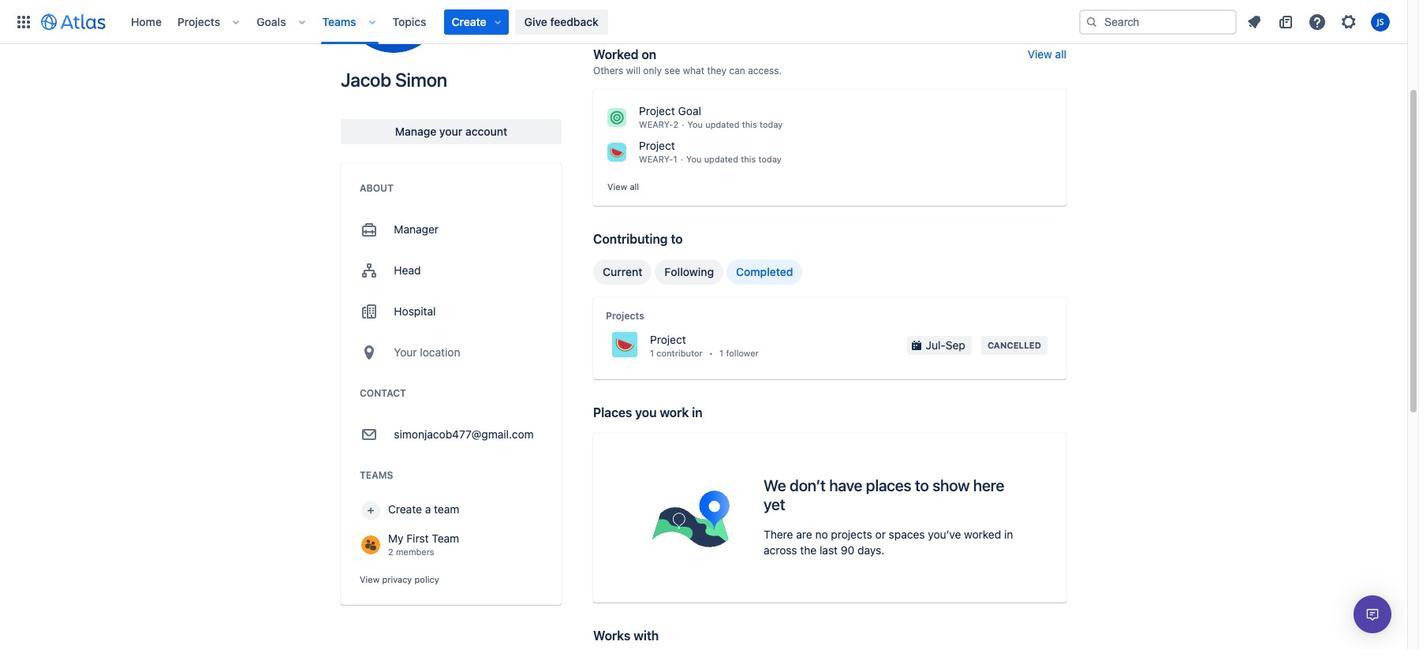 Task type: describe. For each thing, give the bounding box(es) containing it.
members
[[396, 547, 434, 557]]

there
[[764, 528, 793, 541]]

jul-
[[926, 338, 946, 352]]

following button
[[655, 259, 724, 285]]

simon
[[395, 69, 447, 91]]

Search field
[[1079, 9, 1237, 34]]

1 horizontal spatial all
[[1055, 47, 1067, 61]]

1 vertical spatial project
[[639, 139, 675, 152]]

create for create a team
[[388, 503, 422, 516]]

weary-1
[[639, 154, 678, 164]]

access.
[[748, 65, 782, 77]]

completed
[[736, 265, 793, 278]]

your
[[439, 125, 463, 138]]

view for projects
[[608, 181, 627, 192]]

notifications image
[[1245, 12, 1264, 31]]

updated for project goal
[[706, 119, 740, 129]]

create button
[[444, 9, 509, 34]]

updated for project
[[704, 154, 739, 164]]

1 horizontal spatial projects
[[606, 310, 644, 322]]

others will only see what they can access.
[[593, 65, 782, 77]]

days.
[[858, 544, 885, 557]]

following
[[665, 265, 714, 278]]

search image
[[1086, 15, 1098, 28]]

location
[[420, 346, 460, 359]]

current button
[[593, 259, 652, 285]]

0 vertical spatial project
[[639, 104, 675, 118]]

works with
[[593, 629, 659, 643]]

places you work in
[[593, 405, 703, 420]]

you've
[[928, 528, 961, 541]]

or
[[876, 528, 886, 541]]

account
[[466, 125, 508, 138]]

spaces
[[889, 528, 925, 541]]

your
[[394, 346, 417, 359]]

you updated this today for project
[[687, 154, 782, 164]]

sep
[[946, 338, 966, 352]]

top element
[[9, 0, 1079, 44]]

worked
[[593, 47, 639, 62]]

1 horizontal spatial teams
[[360, 469, 393, 481]]

manage
[[395, 125, 437, 138]]

places
[[866, 477, 912, 495]]

my
[[388, 532, 404, 545]]

simonjacob477@gmail.com
[[394, 428, 534, 441]]

topics
[[393, 15, 427, 28]]

create for create
[[452, 15, 487, 28]]

there are no projects or spaces you've worked in across the last 90 days.
[[764, 528, 1013, 557]]

group containing current
[[593, 259, 803, 285]]

worked
[[964, 528, 1002, 541]]

to inside the we don't have places to show here yet
[[915, 477, 929, 495]]

home
[[131, 15, 162, 28]]

contact
[[360, 387, 406, 399]]

1 for 1 follower
[[720, 348, 724, 358]]

have
[[830, 477, 863, 495]]

you for project goal
[[688, 119, 703, 129]]

manager
[[394, 223, 439, 236]]

goals link
[[252, 9, 291, 34]]

my first team 2 members
[[388, 532, 459, 557]]

home link
[[126, 9, 166, 34]]

about
[[360, 182, 394, 194]]

today for project
[[759, 154, 782, 164]]

hospital
[[394, 305, 436, 318]]

on
[[642, 47, 657, 62]]

no
[[815, 528, 828, 541]]

first
[[407, 532, 429, 545]]

the
[[800, 544, 817, 557]]

completed button
[[727, 259, 803, 285]]

here
[[974, 477, 1005, 495]]

manage your account link
[[341, 119, 562, 144]]

we don't have places to show here yet
[[764, 477, 1005, 514]]

create a team
[[388, 503, 460, 516]]

0 vertical spatial view
[[1028, 47, 1053, 61]]

goal
[[678, 104, 701, 118]]

jacob
[[341, 69, 391, 91]]

contributor
[[657, 348, 703, 358]]

are
[[796, 528, 812, 541]]

policy
[[415, 574, 439, 585]]

across
[[764, 544, 797, 557]]

work
[[660, 405, 689, 420]]



Task type: vqa. For each thing, say whether or not it's contained in the screenshot.
1st close tag icon from right
no



Task type: locate. For each thing, give the bounding box(es) containing it.
works
[[593, 629, 631, 643]]

1 follower
[[720, 348, 759, 358]]

2 horizontal spatial view
[[1028, 47, 1053, 61]]

1 vertical spatial you
[[687, 154, 702, 164]]

projects link
[[173, 9, 225, 34]]

weary- down project goal
[[639, 119, 673, 129]]

teams up "jacob"
[[322, 15, 356, 28]]

create right topics
[[452, 15, 487, 28]]

1
[[673, 154, 678, 164], [650, 348, 654, 358], [720, 348, 724, 358]]

what
[[683, 65, 705, 77]]

weary- for project goal
[[639, 119, 673, 129]]

90
[[841, 544, 855, 557]]

give feedback
[[524, 15, 599, 28]]

2 weary- from the top
[[639, 154, 673, 164]]

account image
[[1371, 12, 1390, 31]]

they
[[707, 65, 727, 77]]

you
[[635, 405, 657, 420]]

0 vertical spatial projects
[[178, 15, 220, 28]]

this
[[742, 119, 757, 129], [741, 154, 756, 164]]

weary-
[[639, 119, 673, 129], [639, 154, 673, 164]]

today
[[760, 119, 783, 129], [759, 154, 782, 164]]

project goal
[[639, 104, 701, 118]]

projects
[[178, 15, 220, 28], [606, 310, 644, 322]]

contributing
[[593, 232, 668, 246]]

in inside there are no projects or spaces you've worked in across the last 90 days.
[[1005, 528, 1013, 541]]

view
[[1028, 47, 1053, 61], [608, 181, 627, 192], [360, 574, 380, 585]]

head
[[394, 264, 421, 277]]

1 weary- from the top
[[639, 119, 673, 129]]

cancelled
[[988, 340, 1042, 350]]

you updated this today for project goal
[[688, 119, 783, 129]]

0 horizontal spatial all
[[630, 181, 639, 192]]

2 down project goal
[[673, 119, 679, 129]]

your location
[[394, 346, 460, 359]]

only
[[643, 65, 662, 77]]

1 horizontal spatial 1
[[673, 154, 678, 164]]

a
[[425, 503, 431, 516]]

0 vertical spatial view all link
[[1028, 47, 1067, 61]]

to left show
[[915, 477, 929, 495]]

project up weary-1
[[639, 139, 675, 152]]

projects down current button
[[606, 310, 644, 322]]

in
[[692, 405, 703, 420], [1005, 528, 1013, 541]]

in right 'worked'
[[1005, 528, 1013, 541]]

2 down my
[[388, 547, 394, 557]]

1 vertical spatial today
[[759, 154, 782, 164]]

create a team button
[[360, 495, 543, 526]]

1 horizontal spatial in
[[1005, 528, 1013, 541]]

view privacy policy link
[[360, 574, 439, 585]]

projects inside top element
[[178, 15, 220, 28]]

0 horizontal spatial to
[[671, 232, 683, 246]]

view all for the top "view all" link
[[1028, 47, 1067, 61]]

give
[[524, 15, 547, 28]]

with
[[634, 629, 659, 643]]

1 left contributor
[[650, 348, 654, 358]]

1 vertical spatial you updated this today
[[687, 154, 782, 164]]

we
[[764, 477, 786, 495]]

you for project
[[687, 154, 702, 164]]

create
[[452, 15, 487, 28], [388, 503, 422, 516]]

switch to... image
[[14, 12, 33, 31]]

1 for 1 contributor
[[650, 348, 654, 358]]

topics link
[[388, 9, 431, 34]]

settings image
[[1340, 12, 1359, 31]]

create inside button
[[388, 503, 422, 516]]

0 horizontal spatial view all
[[608, 181, 639, 192]]

1 vertical spatial 2
[[388, 547, 394, 557]]

0 vertical spatial 2
[[673, 119, 679, 129]]

projects right 'home'
[[178, 15, 220, 28]]

project up "1 contributor"
[[650, 333, 686, 346]]

1 vertical spatial view all
[[608, 181, 639, 192]]

this for project goal
[[742, 119, 757, 129]]

0 vertical spatial you updated this today
[[688, 119, 783, 129]]

current
[[603, 265, 643, 278]]

you down goal
[[688, 119, 703, 129]]

teams up create a team
[[360, 469, 393, 481]]

view privacy policy
[[360, 574, 439, 585]]

0 vertical spatial you
[[688, 119, 703, 129]]

follower
[[726, 348, 759, 358]]

1 vertical spatial to
[[915, 477, 929, 495]]

0 vertical spatial in
[[692, 405, 703, 420]]

group
[[593, 259, 803, 285]]

2
[[673, 119, 679, 129], [388, 547, 394, 557]]

1 vertical spatial view
[[608, 181, 627, 192]]

2 vertical spatial project
[[650, 333, 686, 346]]

updated down "they"
[[706, 119, 740, 129]]

banner containing home
[[0, 0, 1408, 44]]

0 vertical spatial view all
[[1028, 47, 1067, 61]]

team
[[432, 532, 459, 545]]

others
[[593, 65, 624, 77]]

contributing to
[[593, 232, 683, 246]]

you
[[688, 119, 703, 129], [687, 154, 702, 164]]

0 horizontal spatial view all link
[[608, 181, 639, 193]]

1 vertical spatial view all link
[[608, 181, 639, 193]]

0 horizontal spatial in
[[692, 405, 703, 420]]

you right weary-1
[[687, 154, 702, 164]]

1 vertical spatial this
[[741, 154, 756, 164]]

0 vertical spatial all
[[1055, 47, 1067, 61]]

1 horizontal spatial view
[[608, 181, 627, 192]]

in right work on the left of the page
[[692, 405, 703, 420]]

0 horizontal spatial projects
[[178, 15, 220, 28]]

0 horizontal spatial 2
[[388, 547, 394, 557]]

1 horizontal spatial to
[[915, 477, 929, 495]]

view all
[[1028, 47, 1067, 61], [608, 181, 639, 192]]

1 vertical spatial weary-
[[639, 154, 673, 164]]

updated right weary-1
[[704, 154, 739, 164]]

today for project goal
[[760, 119, 783, 129]]

2 vertical spatial view
[[360, 574, 380, 585]]

you updated this today
[[688, 119, 783, 129], [687, 154, 782, 164]]

help image
[[1308, 12, 1327, 31]]

banner
[[0, 0, 1408, 44]]

will
[[626, 65, 641, 77]]

0 horizontal spatial 1
[[650, 348, 654, 358]]

weary- down weary-2
[[639, 154, 673, 164]]

feedback
[[550, 15, 599, 28]]

yet
[[764, 496, 785, 514]]

1 horizontal spatial view all
[[1028, 47, 1067, 61]]

0 horizontal spatial create
[[388, 503, 422, 516]]

worked on
[[593, 47, 657, 62]]

last
[[820, 544, 838, 557]]

0 vertical spatial this
[[742, 119, 757, 129]]

teams inside teams link
[[322, 15, 356, 28]]

jul-sep
[[926, 338, 966, 352]]

goals
[[257, 15, 286, 28]]

2 horizontal spatial 1
[[720, 348, 724, 358]]

0 vertical spatial weary-
[[639, 119, 673, 129]]

create inside dropdown button
[[452, 15, 487, 28]]

0 vertical spatial updated
[[706, 119, 740, 129]]

open intercom messenger image
[[1364, 605, 1382, 624]]

privacy
[[382, 574, 412, 585]]

create left 'a'
[[388, 503, 422, 516]]

projects
[[831, 528, 873, 541]]

0 horizontal spatial view
[[360, 574, 380, 585]]

1 vertical spatial all
[[630, 181, 639, 192]]

0 horizontal spatial teams
[[322, 15, 356, 28]]

to up following
[[671, 232, 683, 246]]

weary-2
[[639, 119, 679, 129]]

view all link
[[1028, 47, 1067, 61], [608, 181, 639, 193]]

1 horizontal spatial create
[[452, 15, 487, 28]]

don't
[[790, 477, 826, 495]]

teams link
[[318, 9, 361, 34]]

show
[[933, 477, 970, 495]]

updated
[[706, 119, 740, 129], [704, 154, 739, 164]]

1 down weary-2
[[673, 154, 678, 164]]

1 vertical spatial in
[[1005, 528, 1013, 541]]

jacob simon
[[341, 69, 447, 91]]

see
[[665, 65, 680, 77]]

1 left the follower
[[720, 348, 724, 358]]

can
[[729, 65, 746, 77]]

places
[[593, 405, 632, 420]]

0 vertical spatial teams
[[322, 15, 356, 28]]

0 vertical spatial to
[[671, 232, 683, 246]]

teams
[[322, 15, 356, 28], [360, 469, 393, 481]]

1 vertical spatial teams
[[360, 469, 393, 481]]

project
[[639, 104, 675, 118], [639, 139, 675, 152], [650, 333, 686, 346]]

weary- for project
[[639, 154, 673, 164]]

1 horizontal spatial 2
[[673, 119, 679, 129]]

2 inside my first team 2 members
[[388, 547, 394, 557]]

0 vertical spatial today
[[760, 119, 783, 129]]

1 vertical spatial projects
[[606, 310, 644, 322]]

1 vertical spatial updated
[[704, 154, 739, 164]]

project up weary-2
[[639, 104, 675, 118]]

view for places you work in
[[360, 574, 380, 585]]

view all for the left "view all" link
[[608, 181, 639, 192]]

team
[[434, 503, 460, 516]]

manage your account
[[395, 125, 508, 138]]

1 horizontal spatial view all link
[[1028, 47, 1067, 61]]

1 vertical spatial create
[[388, 503, 422, 516]]

0 vertical spatial create
[[452, 15, 487, 28]]

this for project
[[741, 154, 756, 164]]



